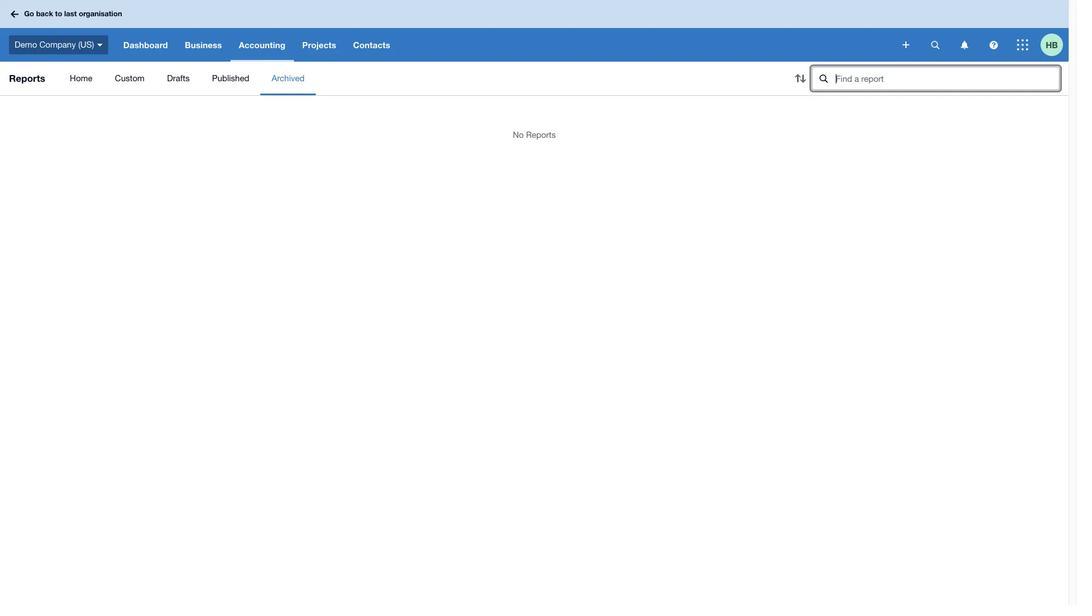 Task type: describe. For each thing, give the bounding box(es) containing it.
sort reports image
[[789, 67, 812, 90]]

no reports
[[513, 130, 556, 140]]

navigation inside banner
[[115, 28, 895, 62]]

archived
[[272, 73, 305, 83]]

dashboard link
[[115, 28, 176, 62]]

0 horizontal spatial svg image
[[903, 42, 909, 48]]

projects
[[302, 40, 336, 50]]

custom
[[115, 73, 145, 83]]

hb
[[1046, 40, 1058, 50]]

dashboard
[[123, 40, 168, 50]]

svg image inside the demo company (us) popup button
[[97, 44, 103, 46]]

1 vertical spatial reports
[[526, 130, 556, 140]]

contacts button
[[345, 28, 399, 62]]

to
[[55, 9, 62, 18]]

archived link
[[261, 62, 316, 95]]

banner containing hb
[[0, 0, 1069, 62]]

home
[[70, 73, 92, 83]]

projects button
[[294, 28, 345, 62]]

(us)
[[78, 40, 94, 49]]

company
[[39, 40, 76, 49]]

drafts
[[167, 73, 190, 83]]

contacts
[[353, 40, 390, 50]]

go back to last organisation
[[24, 9, 122, 18]]



Task type: locate. For each thing, give the bounding box(es) containing it.
navigation
[[115, 28, 895, 62]]

0 horizontal spatial reports
[[9, 72, 45, 84]]

business button
[[176, 28, 230, 62]]

go back to last organisation link
[[7, 4, 129, 24]]

business
[[185, 40, 222, 50]]

svg image
[[961, 41, 968, 49], [903, 42, 909, 48]]

menu
[[59, 62, 780, 95]]

reports
[[9, 72, 45, 84], [526, 130, 556, 140]]

accounting
[[239, 40, 285, 50]]

demo company (us)
[[15, 40, 94, 49]]

demo
[[15, 40, 37, 49]]

demo company (us) button
[[0, 28, 115, 62]]

custom link
[[104, 62, 156, 95]]

home link
[[59, 62, 104, 95]]

menu containing home
[[59, 62, 780, 95]]

go
[[24, 9, 34, 18]]

organisation
[[79, 9, 122, 18]]

Find a report text field
[[835, 67, 1059, 90]]

reports right no
[[526, 130, 556, 140]]

1 horizontal spatial reports
[[526, 130, 556, 140]]

published link
[[201, 62, 261, 95]]

svg image inside the go back to last organisation link
[[11, 10, 19, 18]]

reports down demo
[[9, 72, 45, 84]]

last
[[64, 9, 77, 18]]

banner
[[0, 0, 1069, 62]]

navigation containing dashboard
[[115, 28, 895, 62]]

back
[[36, 9, 53, 18]]

svg image
[[11, 10, 19, 18], [1017, 39, 1028, 50], [931, 41, 939, 49], [989, 41, 998, 49], [97, 44, 103, 46]]

accounting button
[[230, 28, 294, 62]]

drafts link
[[156, 62, 201, 95]]

published
[[212, 73, 249, 83]]

0 vertical spatial reports
[[9, 72, 45, 84]]

hb button
[[1041, 28, 1069, 62]]

no
[[513, 130, 524, 140]]

1 horizontal spatial svg image
[[961, 41, 968, 49]]

None field
[[812, 67, 1060, 90]]



Task type: vqa. For each thing, say whether or not it's contained in the screenshot.
demo
yes



